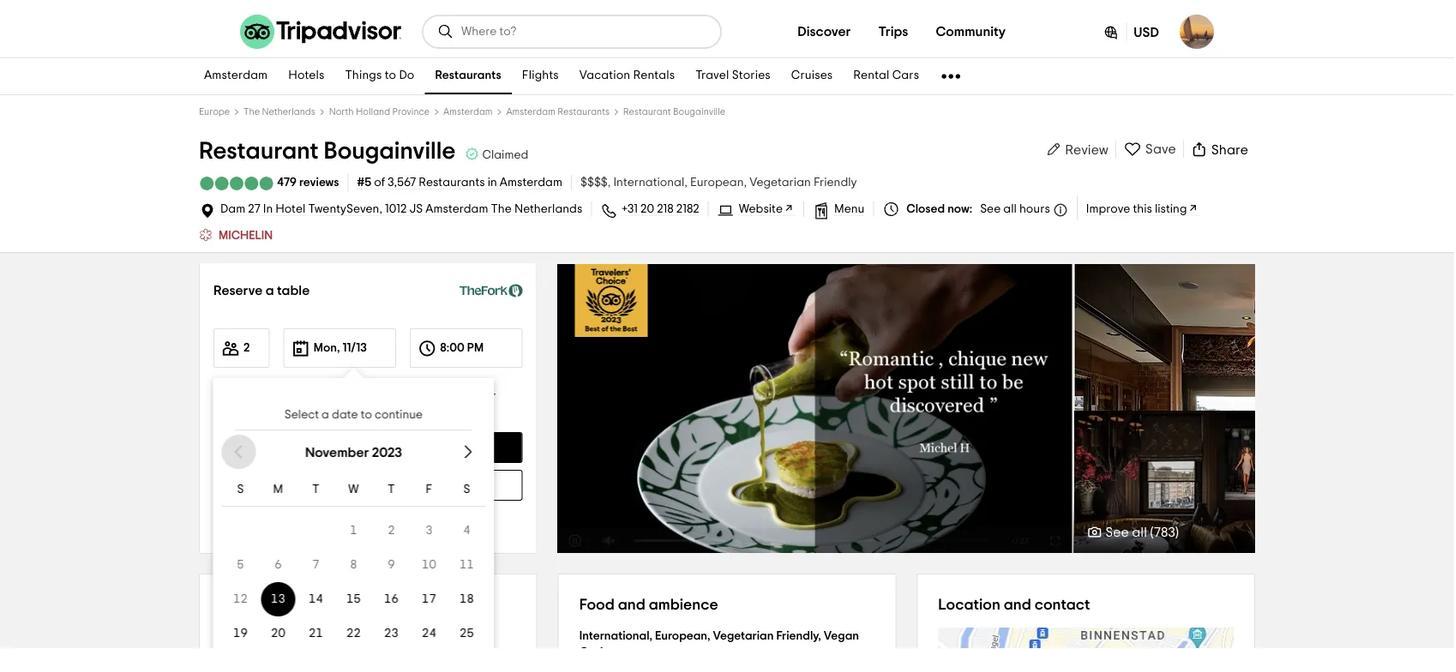 Task type: vqa. For each thing, say whether or not it's contained in the screenshot.


Task type: describe. For each thing, give the bounding box(es) containing it.
website link
[[739, 203, 795, 216]]

1 vertical spatial 479 reviews
[[347, 634, 409, 646]]

0 horizontal spatial to
[[361, 409, 372, 421]]

1 vertical spatial the
[[491, 203, 512, 215]]

1 vertical spatial amsterdam link
[[444, 107, 493, 117]]

amsterdam up 'europe' at left top
[[204, 70, 268, 82]]

1012
[[385, 203, 407, 215]]

our
[[479, 391, 496, 402]]

dam 27 in hotel twentyseven, 1012 js amsterdam the netherlands link
[[220, 203, 583, 216]]

0 vertical spatial reviews
[[299, 177, 339, 189]]

menu link
[[835, 203, 865, 216]]

european link
[[690, 177, 750, 189]]

#5
[[357, 177, 372, 189]]

0 vertical spatial see
[[981, 203, 1001, 215]]

11
[[460, 559, 474, 571]]

$$$$ link
[[581, 177, 614, 189]]

hours
[[1020, 203, 1051, 215]]

available
[[307, 442, 358, 454]]

november 2023 grid
[[222, 431, 486, 649]]

5.0 of 5 bubbles image
[[199, 177, 275, 190]]

7
[[312, 559, 320, 571]]

vacation rentals link
[[569, 58, 686, 94]]

through
[[436, 391, 477, 402]]

things
[[345, 70, 382, 82]]

european,
[[655, 630, 711, 642]]

friendly,
[[777, 630, 822, 642]]

-0:27
[[1010, 536, 1030, 546]]

mon,
[[314, 342, 340, 354]]

for
[[292, 406, 306, 417]]

cruises
[[792, 70, 833, 82]]

other
[[307, 480, 337, 492]]

vacation
[[580, 70, 631, 82]]

bougainville inside restaurant bougainville is not available through our online partner for your requested time.
[[292, 391, 354, 402]]

ratings and reviews
[[220, 597, 358, 612]]

find available times on link
[[214, 432, 523, 463]]

0 horizontal spatial 479 reviews
[[277, 177, 339, 189]]

select a date to continue
[[285, 409, 423, 421]]

:
[[970, 203, 973, 215]]

restaurant bougainville is not available through our online partner for your requested time.
[[217, 391, 496, 417]]

11/13
[[343, 342, 367, 354]]

profile picture image
[[1180, 15, 1215, 49]]

travel stories link
[[686, 58, 781, 94]]

is
[[357, 391, 364, 402]]

claimed
[[482, 149, 529, 161]]

row containing 5
[[222, 550, 486, 581]]

2 s from the left
[[464, 484, 470, 496]]

Search search field
[[462, 24, 707, 39]]

find other available restaurants
[[282, 480, 455, 492]]

north holland province
[[329, 107, 430, 117]]

next month image
[[458, 442, 479, 462]]

27
[[248, 203, 260, 215]]

1 vertical spatial bougainville
[[324, 139, 456, 163]]

times
[[361, 442, 392, 454]]

requested
[[334, 406, 386, 417]]

#5 of 3,567 restaurants in amsterdam
[[357, 177, 563, 189]]

find available times on
[[281, 442, 411, 454]]

21
[[309, 628, 323, 640]]

a for reserve
[[266, 284, 274, 298]]

of
[[374, 177, 385, 189]]

17
[[422, 594, 437, 606]]

twentyseven,
[[308, 203, 383, 215]]

trips
[[879, 25, 909, 39]]

1 vertical spatial restaurant bougainville
[[199, 139, 456, 163]]

0:27
[[1013, 536, 1030, 546]]

restaurant inside restaurant bougainville is not available through our online partner for your requested time.
[[233, 391, 290, 402]]

amsterdam down claimed
[[500, 177, 563, 189]]

vegan
[[824, 630, 860, 642]]

22
[[347, 628, 361, 640]]

m
[[273, 484, 283, 496]]

16
[[384, 594, 399, 606]]

amsterdam restaurants
[[506, 107, 610, 117]]

continue
[[375, 409, 423, 421]]

1 vertical spatial see
[[1106, 525, 1130, 539]]

1 vertical spatial restaurant
[[199, 139, 319, 163]]

2 t from the left
[[388, 484, 395, 496]]

20 inside grid
[[271, 628, 286, 640]]

november
[[305, 446, 369, 459]]

options
[[580, 646, 622, 649]]

hotels link
[[278, 58, 335, 94]]

row group containing 1
[[222, 516, 486, 649]]

rental cars
[[854, 70, 920, 82]]

3
[[426, 525, 433, 537]]

review
[[1066, 143, 1109, 157]]

218
[[657, 203, 674, 215]]

available inside find other available restaurants button
[[339, 480, 390, 492]]

0 vertical spatial 2
[[244, 342, 250, 354]]

share
[[1212, 143, 1249, 157]]

1 horizontal spatial restaurant bougainville
[[623, 107, 726, 117]]

improve
[[1087, 203, 1131, 215]]

mon, 11/13
[[314, 342, 367, 354]]

10
[[422, 559, 437, 571]]

international, european, vegetarian friendly, vegan options
[[580, 630, 860, 649]]

progress bar slider
[[635, 540, 993, 542]]

save
[[1146, 142, 1177, 156]]

amsterdam down #5 of 3,567 restaurants in amsterdam
[[426, 203, 489, 215]]

flights
[[522, 70, 559, 82]]

improve this listing
[[1087, 203, 1188, 215]]

north holland province link
[[329, 107, 430, 117]]

1 horizontal spatial all
[[1133, 525, 1148, 539]]

hotels
[[288, 70, 325, 82]]

food and ambience
[[580, 597, 719, 612]]

24
[[422, 628, 437, 640]]

reserve a table
[[214, 284, 310, 298]]

vegetarian inside international, european, vegetarian friendly, vegan options
[[713, 630, 774, 642]]

listing
[[1155, 203, 1188, 215]]

improve this listing link
[[1087, 203, 1200, 215]]

js
[[410, 203, 423, 215]]

contact
[[1035, 597, 1091, 612]]

things to do
[[345, 70, 415, 82]]

1 horizontal spatial 20
[[641, 203, 655, 215]]

video player region
[[558, 264, 1073, 554]]

usd
[[1134, 26, 1160, 39]]



Task type: locate. For each thing, give the bounding box(es) containing it.
food
[[580, 597, 615, 612]]

and left 14
[[276, 597, 304, 612]]

restaurants down vacation
[[558, 107, 610, 117]]

479 reviews up hotel
[[277, 177, 339, 189]]

1 row from the top
[[222, 475, 486, 507]]

restaurants left in at left top
[[419, 177, 485, 189]]

0 vertical spatial 20
[[641, 203, 655, 215]]

0 vertical spatial available
[[386, 391, 434, 402]]

and for location
[[1004, 597, 1032, 612]]

partner
[[250, 406, 289, 417]]

479 left 23
[[347, 634, 367, 646]]

travelers' choice 2023 winner image
[[575, 264, 648, 337]]

2 vertical spatial bougainville
[[292, 391, 354, 402]]

vegetarian left friendly,
[[713, 630, 774, 642]]

and for ratings
[[276, 597, 304, 612]]

cars
[[893, 70, 920, 82]]

the down in at left top
[[491, 203, 512, 215]]

find left other
[[282, 480, 305, 492]]

bougainville up the your
[[292, 391, 354, 402]]

1 horizontal spatial t
[[388, 484, 395, 496]]

0 vertical spatial bougainville
[[673, 107, 726, 117]]

restaurants inside restaurants link
[[435, 70, 502, 82]]

amsterdam restaurants link
[[506, 107, 610, 117]]

1 horizontal spatial the
[[491, 203, 512, 215]]

6
[[275, 559, 282, 571]]

0 vertical spatial find
[[281, 442, 305, 454]]

2023
[[372, 446, 402, 459]]

3,567
[[388, 177, 416, 189]]

reviews
[[299, 177, 339, 189], [307, 597, 358, 612], [369, 634, 409, 646]]

0 vertical spatial a
[[266, 284, 274, 298]]

0 horizontal spatial a
[[266, 284, 274, 298]]

row group
[[222, 516, 486, 649]]

1 vertical spatial vegetarian
[[713, 630, 774, 642]]

discover button
[[784, 15, 865, 49]]

2 find from the top
[[282, 480, 305, 492]]

0 vertical spatial restaurants
[[435, 70, 502, 82]]

1 vertical spatial restaurants
[[558, 107, 610, 117]]

restaurant bougainville down north
[[199, 139, 456, 163]]

t down 2023
[[388, 484, 395, 496]]

0 horizontal spatial 20
[[271, 628, 286, 640]]

row containing 12
[[222, 584, 486, 615]]

pm
[[467, 342, 484, 354]]

europe link
[[199, 107, 230, 117]]

-
[[1010, 536, 1013, 546]]

restaurant bougainville
[[623, 107, 726, 117], [199, 139, 456, 163]]

find for find other available restaurants
[[282, 480, 305, 492]]

reserve
[[214, 284, 263, 298]]

row
[[222, 475, 486, 507], [222, 516, 486, 546], [222, 550, 486, 581], [222, 584, 486, 615], [222, 618, 486, 649]]

vacation rentals
[[580, 70, 675, 82]]

t
[[313, 484, 320, 496], [388, 484, 395, 496]]

2182
[[677, 203, 700, 215]]

1 find from the top
[[281, 442, 305, 454]]

4 row from the top
[[222, 584, 486, 615]]

amsterdam down restaurants link
[[444, 107, 493, 117]]

1 vertical spatial to
[[361, 409, 372, 421]]

bougainville up of
[[324, 139, 456, 163]]

0 horizontal spatial 479
[[277, 177, 297, 189]]

8
[[350, 559, 357, 571]]

1
[[350, 525, 357, 537]]

and for food
[[618, 597, 646, 612]]

479 reviews down 16 at bottom
[[347, 634, 409, 646]]

dam 27 in hotel twentyseven, 1012 js amsterdam the netherlands
[[220, 203, 583, 215]]

restaurant down rentals
[[623, 107, 671, 117]]

+31 20 218 2182
[[622, 203, 700, 215]]

9
[[388, 559, 395, 571]]

20 right +31
[[641, 203, 655, 215]]

0 vertical spatial the
[[244, 107, 260, 117]]

a for select
[[322, 409, 329, 421]]

dam
[[220, 203, 246, 215]]

netherlands down $$$$
[[515, 203, 583, 215]]

1 vertical spatial find
[[282, 480, 305, 492]]

25
[[460, 628, 474, 640]]

see right :
[[981, 203, 1001, 215]]

available up time. in the left of the page
[[386, 391, 434, 402]]

row containing 19
[[222, 618, 486, 649]]

1 vertical spatial a
[[322, 409, 329, 421]]

1 t from the left
[[313, 484, 320, 496]]

t left w
[[313, 484, 320, 496]]

1 horizontal spatial to
[[385, 70, 396, 82]]

2 down 'reserve'
[[244, 342, 250, 354]]

reviews up "21" at the left of page
[[307, 597, 358, 612]]

s right f
[[464, 484, 470, 496]]

search image
[[437, 23, 455, 40]]

0 horizontal spatial and
[[276, 597, 304, 612]]

find down select
[[281, 442, 305, 454]]

in
[[488, 177, 497, 189]]

the right europe link
[[244, 107, 260, 117]]

479 up hotel
[[277, 177, 297, 189]]

available inside restaurant bougainville is not available through our online partner for your requested time.
[[386, 391, 434, 402]]

1 vertical spatial reviews
[[307, 597, 358, 612]]

find other available restaurants link
[[214, 470, 523, 501]]

2 inside grid
[[388, 525, 395, 537]]

all left hours
[[1004, 203, 1017, 215]]

international link
[[614, 177, 690, 189]]

$$$$ international european vegetarian friendly
[[581, 177, 857, 189]]

do
[[399, 70, 415, 82]]

0 horizontal spatial see
[[981, 203, 1001, 215]]

3 row from the top
[[222, 550, 486, 581]]

0 horizontal spatial all
[[1004, 203, 1017, 215]]

vegetarian up website link
[[750, 177, 811, 189]]

f
[[426, 484, 433, 496]]

2 row from the top
[[222, 516, 486, 546]]

2
[[244, 342, 250, 354], [388, 525, 395, 537]]

a left date
[[322, 409, 329, 421]]

1 horizontal spatial and
[[618, 597, 646, 612]]

0 horizontal spatial restaurant bougainville
[[199, 139, 456, 163]]

12
[[233, 594, 248, 606]]

restaurant up 5.0 of 5 bubbles image
[[199, 139, 319, 163]]

5 row from the top
[[222, 618, 486, 649]]

479 reviews
[[277, 177, 339, 189], [347, 634, 409, 646]]

amsterdam link down restaurants link
[[444, 107, 493, 117]]

all left "(783)"
[[1133, 525, 1148, 539]]

0 horizontal spatial amsterdam link
[[194, 58, 278, 94]]

2 horizontal spatial and
[[1004, 597, 1032, 612]]

None search field
[[424, 16, 721, 47]]

find for find available times on
[[281, 442, 305, 454]]

$$$$
[[581, 177, 608, 189]]

1 horizontal spatial s
[[464, 484, 470, 496]]

bougainville down travel
[[673, 107, 726, 117]]

a
[[266, 284, 274, 298], [322, 409, 329, 421]]

and right food
[[618, 597, 646, 612]]

netherlands down hotels link
[[262, 107, 316, 117]]

province
[[393, 107, 430, 117]]

find available times on button
[[214, 432, 523, 463]]

to left do
[[385, 70, 396, 82]]

1 vertical spatial 2
[[388, 525, 395, 537]]

restaurant bougainville down rentals
[[623, 107, 726, 117]]

1 horizontal spatial netherlands
[[515, 203, 583, 215]]

european
[[690, 177, 744, 189]]

0 vertical spatial 479 reviews
[[277, 177, 339, 189]]

0 vertical spatial amsterdam link
[[194, 58, 278, 94]]

travel stories
[[696, 70, 771, 82]]

previous month image
[[229, 442, 249, 462]]

your
[[309, 406, 331, 417]]

amsterdam down flights link
[[506, 107, 556, 117]]

row containing s
[[222, 475, 486, 507]]

0 horizontal spatial t
[[313, 484, 320, 496]]

0 vertical spatial restaurant
[[623, 107, 671, 117]]

0 vertical spatial 479
[[277, 177, 297, 189]]

discover
[[798, 25, 851, 39]]

available down the november 2023
[[339, 480, 390, 492]]

1 horizontal spatial 479 reviews
[[347, 634, 409, 646]]

1 vertical spatial 479
[[347, 634, 367, 646]]

1 horizontal spatial see
[[1106, 525, 1130, 539]]

rental cars link
[[844, 58, 930, 94]]

to down is
[[361, 409, 372, 421]]

1 vertical spatial all
[[1133, 525, 1148, 539]]

the netherlands
[[244, 107, 316, 117]]

november 2023
[[305, 446, 402, 459]]

14
[[309, 594, 323, 606]]

2 vertical spatial reviews
[[369, 634, 409, 646]]

closed now : see all hours
[[904, 203, 1051, 215]]

0 vertical spatial vegetarian
[[750, 177, 811, 189]]

s left m
[[237, 484, 244, 496]]

this
[[1134, 203, 1153, 215]]

1 horizontal spatial amsterdam link
[[444, 107, 493, 117]]

the netherlands link
[[244, 107, 316, 117]]

0 vertical spatial netherlands
[[262, 107, 316, 117]]

0 vertical spatial restaurant bougainville
[[623, 107, 726, 117]]

restaurant
[[623, 107, 671, 117], [199, 139, 319, 163], [233, 391, 290, 402]]

international,
[[580, 630, 653, 642]]

select
[[285, 409, 319, 421]]

stories
[[732, 70, 771, 82]]

1 vertical spatial available
[[339, 480, 390, 492]]

restaurants down search icon
[[435, 70, 502, 82]]

row containing 1
[[222, 516, 486, 546]]

flights link
[[512, 58, 569, 94]]

closed
[[907, 203, 945, 215]]

1 vertical spatial 20
[[271, 628, 286, 640]]

reviews right 22
[[369, 634, 409, 646]]

see all (783)
[[1106, 525, 1179, 539]]

the
[[244, 107, 260, 117], [491, 203, 512, 215]]

20 down ratings and reviews
[[271, 628, 286, 640]]

ratings
[[220, 597, 273, 612]]

rentals
[[633, 70, 675, 82]]

amsterdam
[[204, 70, 268, 82], [444, 107, 493, 117], [506, 107, 556, 117], [500, 177, 563, 189], [426, 203, 489, 215]]

2 and from the left
[[618, 597, 646, 612]]

1 horizontal spatial 479
[[347, 634, 367, 646]]

0 horizontal spatial netherlands
[[262, 107, 316, 117]]

save button
[[1117, 139, 1184, 158]]

1 horizontal spatial 2
[[388, 525, 395, 537]]

1 horizontal spatial a
[[322, 409, 329, 421]]

tripadvisor image
[[240, 15, 401, 49]]

20
[[641, 203, 655, 215], [271, 628, 286, 640]]

1 and from the left
[[276, 597, 304, 612]]

8:00
[[440, 342, 465, 354]]

0 horizontal spatial the
[[244, 107, 260, 117]]

2 vertical spatial restaurants
[[419, 177, 485, 189]]

0 horizontal spatial 2
[[244, 342, 250, 354]]

2 up 9
[[388, 525, 395, 537]]

ambience
[[649, 597, 719, 612]]

and left contact
[[1004, 597, 1032, 612]]

0 vertical spatial all
[[1004, 203, 1017, 215]]

see left "(783)"
[[1106, 525, 1130, 539]]

0 vertical spatial to
[[385, 70, 396, 82]]

1 s from the left
[[237, 484, 244, 496]]

restaurants link
[[425, 58, 512, 94]]

1 vertical spatial netherlands
[[515, 203, 583, 215]]

find other available restaurants button
[[214, 470, 523, 501]]

2 vertical spatial restaurant
[[233, 391, 290, 402]]

travel
[[696, 70, 730, 82]]

trips button
[[865, 15, 923, 49]]

restaurant up partner
[[233, 391, 290, 402]]

reviews up twentyseven,
[[299, 177, 339, 189]]

bougainville
[[673, 107, 726, 117], [324, 139, 456, 163], [292, 391, 354, 402]]

now
[[948, 203, 970, 215]]

3 and from the left
[[1004, 597, 1032, 612]]

4
[[463, 525, 471, 537]]

0 horizontal spatial s
[[237, 484, 244, 496]]

8:00 pm
[[440, 342, 484, 354]]

a left table
[[266, 284, 274, 298]]

amsterdam link up 'europe' at left top
[[194, 58, 278, 94]]



